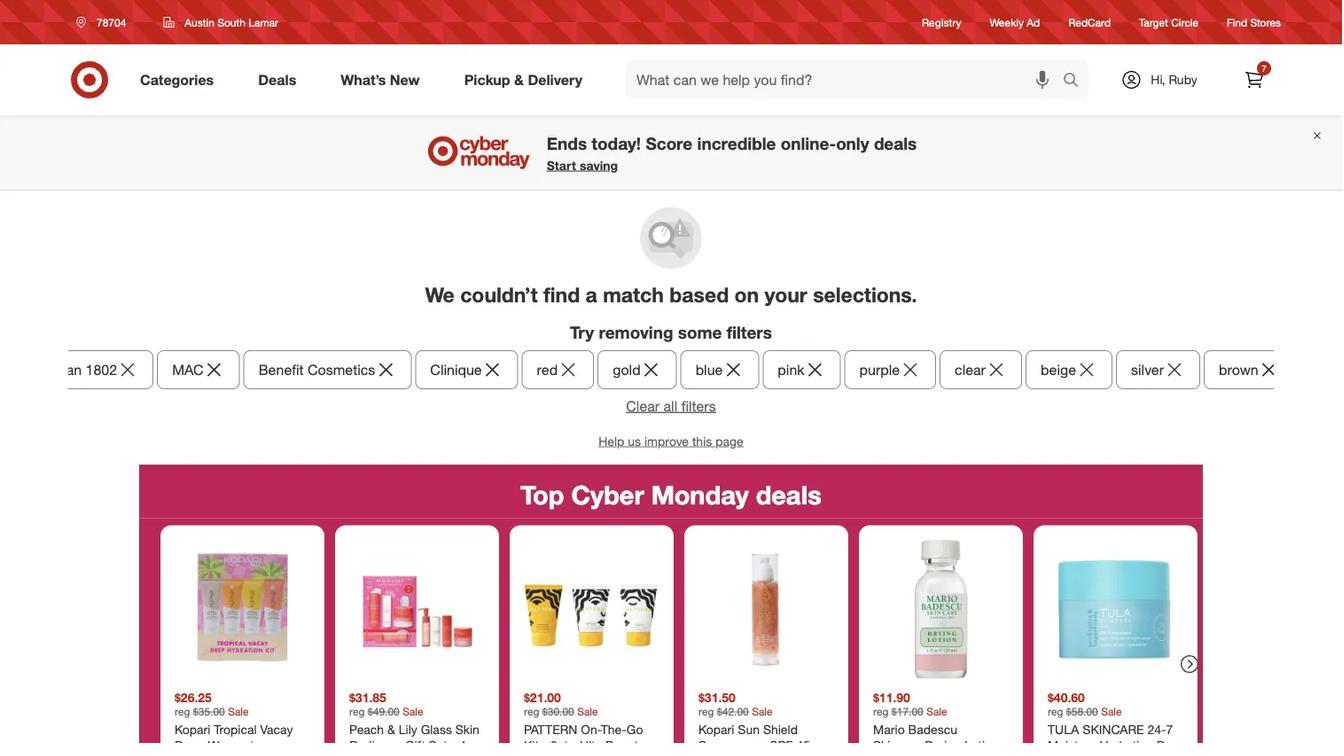 Task type: describe. For each thing, give the bounding box(es) containing it.
1 horizontal spatial filters
[[727, 322, 773, 342]]

kopari tropical vacay deep women's hydration gift set - 4pc - ulta beauty image
[[168, 533, 318, 683]]

find
[[544, 282, 580, 307]]

beekman 1802
[[21, 361, 117, 378]]

weekly
[[990, 15, 1024, 29]]

peach & lily glass skin radiance gift set - 4pc - ulta beauty image
[[342, 533, 492, 683]]

help us improve this page button
[[599, 432, 744, 450]]

a
[[586, 282, 598, 307]]

find
[[1228, 15, 1248, 29]]

$35.00
[[193, 705, 225, 718]]

reg for $21.00
[[524, 705, 540, 718]]

peach
[[349, 722, 384, 738]]

go
[[627, 722, 643, 738]]

skin
[[456, 722, 480, 738]]

kopari
[[699, 722, 735, 738]]

reg for $11.90
[[874, 705, 889, 718]]

$30.00
[[543, 705, 575, 718]]

3 - from the left
[[572, 738, 577, 743]]

spf
[[770, 738, 793, 743]]

7
[[1262, 63, 1267, 74]]

on-
[[581, 722, 601, 738]]

pink button
[[763, 350, 841, 389]]

ruby
[[1169, 72, 1198, 87]]

gold button
[[598, 350, 677, 389]]

gift
[[405, 738, 425, 743]]

sale for $11.90
[[927, 705, 948, 718]]

find stores link
[[1228, 15, 1282, 30]]

ulta
[[580, 738, 602, 743]]

top
[[521, 479, 564, 511]]

deals inside ends today! score incredible online-only deals start saving
[[874, 133, 917, 153]]

sale for $31.50
[[752, 705, 773, 718]]

hi, ruby
[[1152, 72, 1198, 87]]

$31.50
[[699, 690, 736, 705]]

- inside $31.50 reg $42.00 sale kopari sun shield sunscreen - spf 45
[[762, 738, 767, 743]]

shield
[[764, 722, 798, 738]]

pattern on-the-go kit - 3ct - ulta beauty image
[[517, 533, 667, 683]]

stores
[[1251, 15, 1282, 29]]

reg for $40.60
[[1048, 705, 1064, 718]]

78704
[[97, 16, 126, 29]]

redcard link
[[1069, 15, 1111, 30]]

benefit cosmetics button
[[244, 350, 412, 389]]

score
[[646, 133, 693, 153]]

cosmetics
[[308, 361, 376, 378]]

search
[[1056, 73, 1098, 90]]

incredible
[[698, 133, 777, 153]]

beige button
[[1026, 350, 1113, 389]]

saving
[[580, 158, 618, 173]]

beauty
[[606, 738, 645, 743]]

lily
[[399, 722, 418, 738]]

3ct
[[551, 738, 568, 743]]

clinique button
[[415, 350, 519, 389]]

sun
[[738, 722, 760, 738]]

sale for $21.00
[[578, 705, 598, 718]]

ends
[[547, 133, 587, 153]]

improve
[[645, 433, 689, 449]]

$11.90 reg $17.00 sale mario badescu skincare drying lotion 
[[874, 690, 1008, 743]]

& inside $31.85 reg $49.00 sale peach & lily glass skin radiance gift set - 4p
[[388, 722, 395, 738]]

target circle
[[1140, 15, 1199, 29]]

find stores
[[1228, 15, 1282, 29]]

drying
[[925, 738, 962, 743]]

gold
[[613, 361, 641, 378]]

purple button
[[845, 350, 937, 389]]

mario badescu skincare drying lotion - 1 fl oz - ulta beauty image
[[867, 533, 1017, 683]]

what's
[[341, 71, 386, 88]]

try removing some filters
[[570, 322, 773, 342]]

monday
[[652, 479, 749, 511]]

we
[[425, 282, 455, 307]]

$26.25 reg $35.00 sale
[[175, 690, 249, 718]]

page
[[716, 433, 744, 449]]

- inside $31.85 reg $49.00 sale peach & lily glass skin radiance gift set - 4p
[[451, 738, 456, 743]]

pickup
[[464, 71, 511, 88]]

start
[[547, 158, 577, 173]]

we couldn't find a match based on your selections.
[[425, 282, 918, 307]]

lotion
[[965, 738, 1000, 743]]

sunscreen
[[699, 738, 759, 743]]

mac
[[172, 361, 204, 378]]

clinique
[[431, 361, 482, 378]]

2 - from the left
[[543, 738, 547, 743]]

clear
[[955, 361, 986, 378]]

registry
[[923, 15, 962, 29]]

badescu
[[909, 722, 958, 738]]

south
[[217, 16, 246, 29]]

benefit
[[259, 361, 304, 378]]

blue
[[696, 361, 723, 378]]

pickup & delivery
[[464, 71, 583, 88]]

silver
[[1132, 361, 1165, 378]]



Task type: locate. For each thing, give the bounding box(es) containing it.
today!
[[592, 133, 641, 153]]

- right 3ct
[[572, 738, 577, 743]]

tula skincare 24-7 moisture hydrating day & night cream - 1.5oz - ulta beauty image
[[1041, 533, 1191, 683]]

6 sale from the left
[[1102, 705, 1123, 718]]

sale inside $21.00 reg $30.00 sale pattern on-the-go kit - 3ct - ulta beauty
[[578, 705, 598, 718]]

reg inside $21.00 reg $30.00 sale pattern on-the-go kit - 3ct - ulta beauty
[[524, 705, 540, 718]]

sale inside $31.85 reg $49.00 sale peach & lily glass skin radiance gift set - 4p
[[403, 705, 424, 718]]

delivery
[[528, 71, 583, 88]]

sale right $35.00
[[228, 705, 249, 718]]

reg up the pattern
[[524, 705, 540, 718]]

cyber monday target deals image
[[425, 131, 533, 174]]

target circle link
[[1140, 15, 1199, 30]]

clear all filters button
[[626, 396, 716, 416]]

-
[[451, 738, 456, 743], [543, 738, 547, 743], [572, 738, 577, 743], [762, 738, 767, 743]]

& left lily at the bottom left
[[388, 722, 395, 738]]

deals right only
[[874, 133, 917, 153]]

beekman 1802 button
[[6, 350, 154, 389]]

online-
[[781, 133, 837, 153]]

& right the pickup
[[514, 71, 524, 88]]

5 sale from the left
[[927, 705, 948, 718]]

1 vertical spatial deals
[[756, 479, 822, 511]]

- left spf
[[762, 738, 767, 743]]

sale up badescu at the right bottom of page
[[927, 705, 948, 718]]

sale inside $31.50 reg $42.00 sale kopari sun shield sunscreen - spf 45
[[752, 705, 773, 718]]

2 sale from the left
[[403, 705, 424, 718]]

on
[[735, 282, 759, 307]]

beige
[[1041, 361, 1077, 378]]

weekly ad
[[990, 15, 1041, 29]]

filters down on
[[727, 322, 773, 342]]

benefit cosmetics
[[259, 361, 376, 378]]

0 vertical spatial deals
[[874, 133, 917, 153]]

purple
[[860, 361, 900, 378]]

based
[[670, 282, 729, 307]]

$21.00
[[524, 690, 561, 705]]

hi,
[[1152, 72, 1166, 87]]

0 horizontal spatial filters
[[682, 397, 716, 415]]

deals link
[[243, 60, 319, 99]]

6 reg from the left
[[1048, 705, 1064, 718]]

austin
[[185, 16, 214, 29]]

pattern
[[524, 722, 578, 738]]

1 vertical spatial &
[[388, 722, 395, 738]]

new
[[390, 71, 420, 88]]

reg inside $40.60 reg $58.00 sale
[[1048, 705, 1064, 718]]

reg inside $26.25 reg $35.00 sale
[[175, 705, 190, 718]]

1 horizontal spatial deals
[[874, 133, 917, 153]]

reg left $58.00 on the right bottom of the page
[[1048, 705, 1064, 718]]

lamar
[[249, 16, 279, 29]]

4 - from the left
[[762, 738, 767, 743]]

What can we help you find? suggestions appear below search field
[[626, 60, 1068, 99]]

deals right "monday"
[[756, 479, 822, 511]]

sale inside $26.25 reg $35.00 sale
[[228, 705, 249, 718]]

$42.00
[[717, 705, 749, 718]]

sale up on-
[[578, 705, 598, 718]]

reg up mario
[[874, 705, 889, 718]]

filters
[[727, 322, 773, 342], [682, 397, 716, 415]]

$11.90
[[874, 690, 911, 705]]

0 vertical spatial &
[[514, 71, 524, 88]]

top cyber monday deals
[[521, 479, 822, 511]]

red
[[537, 361, 558, 378]]

reg for $26.25
[[175, 705, 190, 718]]

1 vertical spatial filters
[[682, 397, 716, 415]]

skincare
[[874, 738, 922, 743]]

sale up sun
[[752, 705, 773, 718]]

sale for $40.60
[[1102, 705, 1123, 718]]

7 link
[[1236, 60, 1275, 99]]

deals
[[874, 133, 917, 153], [756, 479, 822, 511]]

beekman
[[21, 361, 82, 378]]

$17.00
[[892, 705, 924, 718]]

reg left $35.00
[[175, 705, 190, 718]]

sale for $26.25
[[228, 705, 249, 718]]

pickup & delivery link
[[449, 60, 605, 99]]

- right 'kit'
[[543, 738, 547, 743]]

cyber
[[572, 479, 645, 511]]

target
[[1140, 15, 1169, 29]]

reg inside $31.50 reg $42.00 sale kopari sun shield sunscreen - spf 45
[[699, 705, 714, 718]]

silver button
[[1117, 350, 1201, 389]]

registry link
[[923, 15, 962, 30]]

reg inside $31.85 reg $49.00 sale peach & lily glass skin radiance gift set - 4p
[[349, 705, 365, 718]]

1 reg from the left
[[175, 705, 190, 718]]

1 horizontal spatial &
[[514, 71, 524, 88]]

sale inside $40.60 reg $58.00 sale
[[1102, 705, 1123, 718]]

sale up lily at the bottom left
[[403, 705, 424, 718]]

0 horizontal spatial &
[[388, 722, 395, 738]]

4 sale from the left
[[752, 705, 773, 718]]

0 vertical spatial filters
[[727, 322, 773, 342]]

sale for $31.85
[[403, 705, 424, 718]]

$26.25
[[175, 690, 212, 705]]

couldn't
[[460, 282, 538, 307]]

reg up peach
[[349, 705, 365, 718]]

- right set
[[451, 738, 456, 743]]

reg inside $11.90 reg $17.00 sale mario badescu skincare drying lotion
[[874, 705, 889, 718]]

us
[[628, 433, 641, 449]]

removing
[[599, 322, 674, 342]]

what's new
[[341, 71, 420, 88]]

sale right $58.00 on the right bottom of the page
[[1102, 705, 1123, 718]]

clear button
[[940, 350, 1023, 389]]

$58.00
[[1067, 705, 1099, 718]]

reg for $31.85
[[349, 705, 365, 718]]

ends today! score incredible online-only deals start saving
[[547, 133, 917, 173]]

1 sale from the left
[[228, 705, 249, 718]]

2 reg from the left
[[349, 705, 365, 718]]

sale
[[228, 705, 249, 718], [403, 705, 424, 718], [578, 705, 598, 718], [752, 705, 773, 718], [927, 705, 948, 718], [1102, 705, 1123, 718]]

help
[[599, 433, 625, 449]]

clear all filters
[[626, 397, 716, 415]]

search button
[[1056, 60, 1098, 103]]

redcard
[[1069, 15, 1111, 29]]

3 sale from the left
[[578, 705, 598, 718]]

deals inside carousel region
[[756, 479, 822, 511]]

3 reg from the left
[[524, 705, 540, 718]]

reg
[[175, 705, 190, 718], [349, 705, 365, 718], [524, 705, 540, 718], [699, 705, 714, 718], [874, 705, 889, 718], [1048, 705, 1064, 718]]

mac button
[[157, 350, 240, 389]]

kopari sun shield sunscreen - spf 45 - rose gold - 5oz image
[[692, 533, 842, 683]]

some
[[678, 322, 722, 342]]

reg up kopari at the bottom right of the page
[[699, 705, 714, 718]]

5 reg from the left
[[874, 705, 889, 718]]

$40.60 reg $58.00 sale
[[1048, 690, 1123, 718]]

4 reg from the left
[[699, 705, 714, 718]]

reg for $31.50
[[699, 705, 714, 718]]

0 horizontal spatial deals
[[756, 479, 822, 511]]

brown button
[[1205, 350, 1296, 389]]

filters right all
[[682, 397, 716, 415]]

$31.85
[[349, 690, 387, 705]]

the-
[[601, 722, 627, 738]]

78704 button
[[65, 6, 145, 38]]

radiance
[[349, 738, 402, 743]]

$49.00
[[368, 705, 400, 718]]

45
[[797, 738, 811, 743]]

$31.85 reg $49.00 sale peach & lily glass skin radiance gift set - 4p
[[349, 690, 480, 743]]

carousel region
[[139, 465, 1204, 743]]

blue button
[[681, 350, 760, 389]]

1 - from the left
[[451, 738, 456, 743]]

this
[[693, 433, 712, 449]]

filters inside button
[[682, 397, 716, 415]]

help us improve this page
[[599, 433, 744, 449]]

sale inside $11.90 reg $17.00 sale mario badescu skincare drying lotion
[[927, 705, 948, 718]]

set
[[429, 738, 448, 743]]



Task type: vqa. For each thing, say whether or not it's contained in the screenshot.
the Clinique
yes



